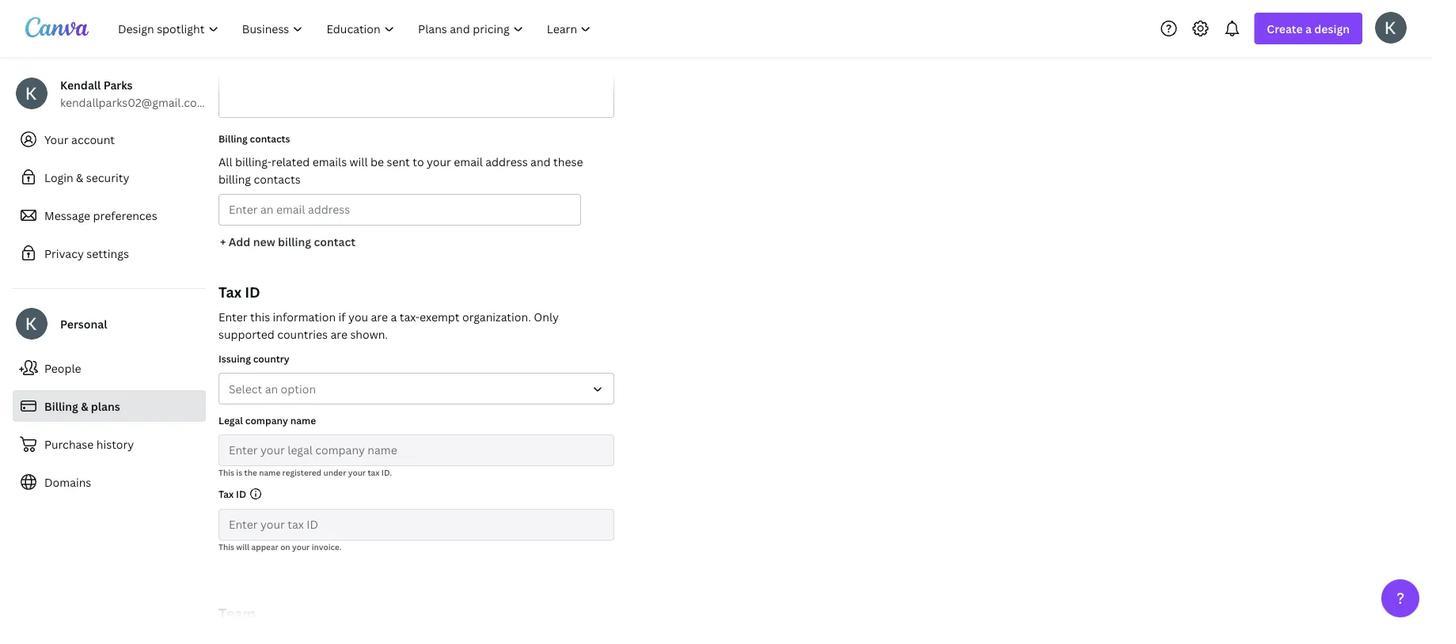 Task type: describe. For each thing, give the bounding box(es) containing it.
contacts inside all billing-related emails will be sent to your email address and these billing contacts
[[254, 171, 301, 186]]

to
[[413, 154, 424, 169]]

will inside all billing-related emails will be sent to your email address and these billing contacts
[[350, 154, 368, 169]]

parks
[[103, 77, 133, 92]]

tax id
[[219, 487, 246, 500]]

a inside tax id enter this information if you are a tax-exempt organization. only supported countries are shown.
[[391, 309, 397, 324]]

billing inside all billing-related emails will be sent to your email address and these billing contacts
[[219, 171, 251, 186]]

+
[[220, 234, 226, 249]]

your
[[44, 132, 69, 147]]

privacy
[[44, 246, 84, 261]]

billing & plans link
[[13, 390, 206, 422]]

legal
[[219, 414, 243, 427]]

supported
[[219, 327, 275, 342]]

top level navigation element
[[108, 13, 605, 44]]

issuing
[[219, 352, 251, 365]]

0 horizontal spatial your
[[292, 542, 310, 552]]

billing-
[[235, 154, 272, 169]]

add
[[229, 234, 251, 249]]

personal
[[60, 316, 107, 331]]

related
[[272, 154, 310, 169]]

0 vertical spatial name
[[290, 414, 316, 427]]

billing contacts
[[219, 132, 290, 145]]

Select an option button
[[219, 373, 614, 405]]

create
[[1267, 21, 1303, 36]]

purchase history link
[[13, 428, 206, 460]]

kendallparks02@gmail.com
[[60, 95, 207, 110]]

1 vertical spatial are
[[331, 327, 348, 342]]

billing for billing & plans
[[44, 399, 78, 414]]

1 horizontal spatial are
[[371, 309, 388, 324]]

address
[[486, 154, 528, 169]]

message preferences
[[44, 208, 157, 223]]

information
[[273, 309, 336, 324]]

Enter an email address text field
[[229, 195, 571, 225]]

Enter your company address text field
[[219, 15, 614, 117]]

this is the name registered under your tax id.
[[219, 467, 392, 478]]

login
[[44, 170, 73, 185]]

0 horizontal spatial name
[[259, 467, 280, 478]]

privacy settings
[[44, 246, 129, 261]]

option
[[281, 381, 316, 396]]

billing for billing contacts
[[219, 132, 248, 145]]

id for tax id enter this information if you are a tax-exempt organization. only supported countries are shown.
[[245, 282, 260, 302]]

your inside all billing-related emails will be sent to your email address and these billing contacts
[[427, 154, 451, 169]]

a inside 'dropdown button'
[[1306, 21, 1312, 36]]

login & security link
[[13, 162, 206, 193]]

country
[[253, 352, 290, 365]]

exempt
[[420, 309, 460, 324]]

new
[[253, 234, 275, 249]]

plans
[[91, 399, 120, 414]]

this for this will appear on your invoice.
[[219, 542, 234, 552]]

issuing country
[[219, 352, 290, 365]]

create a design
[[1267, 21, 1350, 36]]

be
[[371, 154, 384, 169]]

registered
[[282, 467, 322, 478]]

preferences
[[93, 208, 157, 223]]

an
[[265, 381, 278, 396]]



Task type: locate. For each thing, give the bounding box(es) containing it.
your left tax
[[348, 467, 366, 478]]

billing
[[219, 132, 248, 145], [44, 399, 78, 414]]

you
[[348, 309, 368, 324]]

1 horizontal spatial billing
[[278, 234, 311, 249]]

legal company name
[[219, 414, 316, 427]]

settings
[[87, 246, 129, 261]]

billing inside "button"
[[278, 234, 311, 249]]

kendall parks kendallparks02@gmail.com
[[60, 77, 207, 110]]

your
[[427, 154, 451, 169], [348, 467, 366, 478], [292, 542, 310, 552]]

1 vertical spatial &
[[81, 399, 88, 414]]

emails
[[313, 154, 347, 169]]

your account
[[44, 132, 115, 147]]

0 vertical spatial id
[[245, 282, 260, 302]]

company
[[245, 414, 288, 427]]

this left is
[[219, 467, 234, 478]]

id inside tax id enter this information if you are a tax-exempt organization. only supported countries are shown.
[[245, 282, 260, 302]]

under
[[323, 467, 346, 478]]

tax down legal
[[219, 487, 234, 500]]

email
[[454, 154, 483, 169]]

0 vertical spatial billing
[[219, 171, 251, 186]]

organization.
[[462, 309, 531, 324]]

0 vertical spatial your
[[427, 154, 451, 169]]

0 vertical spatial this
[[219, 467, 234, 478]]

are down if
[[331, 327, 348, 342]]

select an option
[[229, 381, 316, 396]]

this for this is the name registered under your tax id.
[[219, 467, 234, 478]]

0 vertical spatial a
[[1306, 21, 1312, 36]]

name right the
[[259, 467, 280, 478]]

contacts up billing-
[[250, 132, 290, 145]]

domains
[[44, 475, 91, 490]]

0 horizontal spatial will
[[236, 542, 250, 552]]

1 vertical spatial tax
[[219, 487, 234, 500]]

tax
[[368, 467, 380, 478]]

are
[[371, 309, 388, 324], [331, 327, 348, 342]]

0 vertical spatial billing
[[219, 132, 248, 145]]

team
[[219, 604, 256, 623]]

your right to
[[427, 154, 451, 169]]

tax up enter at left
[[219, 282, 242, 302]]

this left appear at the bottom of the page
[[219, 542, 234, 552]]

this
[[219, 467, 234, 478], [219, 542, 234, 552]]

people link
[[13, 352, 206, 384]]

1 vertical spatial id
[[236, 487, 246, 500]]

& for login
[[76, 170, 83, 185]]

billing up all
[[219, 132, 248, 145]]

will
[[350, 154, 368, 169], [236, 542, 250, 552]]

billing & plans
[[44, 399, 120, 414]]

1 vertical spatial billing
[[44, 399, 78, 414]]

tax for tax id
[[219, 487, 234, 500]]

1 this from the top
[[219, 467, 234, 478]]

purchase history
[[44, 437, 134, 452]]

1 horizontal spatial will
[[350, 154, 368, 169]]

1 vertical spatial your
[[348, 467, 366, 478]]

+ add new billing contact button
[[219, 226, 357, 257]]

& left "plans"
[[81, 399, 88, 414]]

invoice.
[[312, 542, 342, 552]]

2 horizontal spatial your
[[427, 154, 451, 169]]

0 horizontal spatial are
[[331, 327, 348, 342]]

shown.
[[350, 327, 388, 342]]

0 horizontal spatial billing
[[44, 399, 78, 414]]

name down the option
[[290, 414, 316, 427]]

login & security
[[44, 170, 129, 185]]

message
[[44, 208, 90, 223]]

domains link
[[13, 466, 206, 498]]

tax id enter this information if you are a tax-exempt organization. only supported countries are shown.
[[219, 282, 559, 342]]

the
[[244, 467, 257, 478]]

appear
[[251, 542, 279, 552]]

contacts down related on the top left
[[254, 171, 301, 186]]

contacts
[[250, 132, 290, 145], [254, 171, 301, 186]]

contact
[[314, 234, 356, 249]]

message preferences link
[[13, 200, 206, 231]]

id up this
[[245, 282, 260, 302]]

id down is
[[236, 487, 246, 500]]

Enter your tax ID text field
[[229, 510, 604, 540]]

a left "design"
[[1306, 21, 1312, 36]]

1 vertical spatial contacts
[[254, 171, 301, 186]]

1 vertical spatial this
[[219, 542, 234, 552]]

Enter your legal company name text field
[[229, 436, 604, 466]]

this will appear on your invoice.
[[219, 542, 342, 552]]

kendall parks image
[[1375, 12, 1407, 43]]

0 horizontal spatial billing
[[219, 171, 251, 186]]

0 horizontal spatial a
[[391, 309, 397, 324]]

2 this from the top
[[219, 542, 234, 552]]

1 vertical spatial name
[[259, 467, 280, 478]]

history
[[96, 437, 134, 452]]

tax-
[[400, 309, 420, 324]]

2 tax from the top
[[219, 487, 234, 500]]

1 horizontal spatial your
[[348, 467, 366, 478]]

id
[[245, 282, 260, 302], [236, 487, 246, 500]]

and
[[531, 154, 551, 169]]

account
[[71, 132, 115, 147]]

&
[[76, 170, 83, 185], [81, 399, 88, 414]]

purchase
[[44, 437, 94, 452]]

your account link
[[13, 124, 206, 155]]

0 vertical spatial will
[[350, 154, 368, 169]]

0 vertical spatial are
[[371, 309, 388, 324]]

all
[[219, 154, 232, 169]]

0 vertical spatial tax
[[219, 282, 242, 302]]

id.
[[382, 467, 392, 478]]

a left 'tax-'
[[391, 309, 397, 324]]

kendall
[[60, 77, 101, 92]]

create a design button
[[1255, 13, 1363, 44]]

& right login
[[76, 170, 83, 185]]

billing down all
[[219, 171, 251, 186]]

are up "shown."
[[371, 309, 388, 324]]

1 vertical spatial billing
[[278, 234, 311, 249]]

1 vertical spatial will
[[236, 542, 250, 552]]

tax inside tax id enter this information if you are a tax-exempt organization. only supported countries are shown.
[[219, 282, 242, 302]]

+ add new billing contact
[[220, 234, 356, 249]]

0 vertical spatial &
[[76, 170, 83, 185]]

& for billing
[[81, 399, 88, 414]]

a
[[1306, 21, 1312, 36], [391, 309, 397, 324]]

id for tax id
[[236, 487, 246, 500]]

2 vertical spatial your
[[292, 542, 310, 552]]

security
[[86, 170, 129, 185]]

0 vertical spatial contacts
[[250, 132, 290, 145]]

countries
[[277, 327, 328, 342]]

name
[[290, 414, 316, 427], [259, 467, 280, 478]]

design
[[1315, 21, 1350, 36]]

all billing-related emails will be sent to your email address and these billing contacts
[[219, 154, 583, 186]]

1 horizontal spatial billing
[[219, 132, 248, 145]]

1 vertical spatial a
[[391, 309, 397, 324]]

privacy settings link
[[13, 238, 206, 269]]

your right on
[[292, 542, 310, 552]]

1 horizontal spatial name
[[290, 414, 316, 427]]

these
[[554, 154, 583, 169]]

billing right new
[[278, 234, 311, 249]]

billing
[[219, 171, 251, 186], [278, 234, 311, 249]]

will left 'be'
[[350, 154, 368, 169]]

sent
[[387, 154, 410, 169]]

enter
[[219, 309, 248, 324]]

people
[[44, 361, 81, 376]]

will left appear at the bottom of the page
[[236, 542, 250, 552]]

if
[[339, 309, 346, 324]]

1 horizontal spatial a
[[1306, 21, 1312, 36]]

billing down people
[[44, 399, 78, 414]]

select
[[229, 381, 262, 396]]

on
[[280, 542, 290, 552]]

tax
[[219, 282, 242, 302], [219, 487, 234, 500]]

1 tax from the top
[[219, 282, 242, 302]]

only
[[534, 309, 559, 324]]

is
[[236, 467, 242, 478]]

this
[[250, 309, 270, 324]]

tax for tax id enter this information if you are a tax-exempt organization. only supported countries are shown.
[[219, 282, 242, 302]]



Task type: vqa. For each thing, say whether or not it's contained in the screenshot.
Canva's
no



